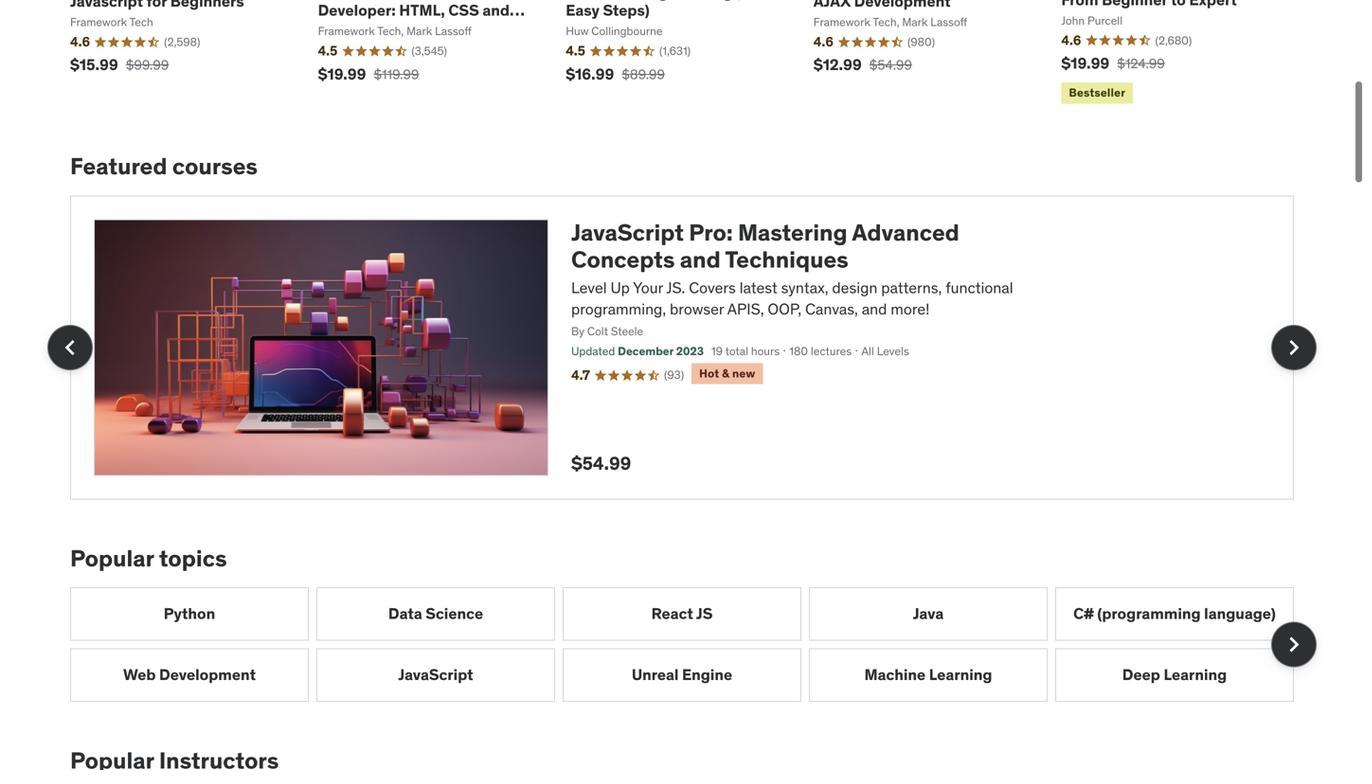 Task type: vqa. For each thing, say whether or not it's contained in the screenshot.
"Hot & new"
yes



Task type: describe. For each thing, give the bounding box(es) containing it.
language)
[[1204, 604, 1276, 624]]

next image
[[1279, 332, 1310, 363]]

development
[[159, 665, 256, 685]]

web development link
[[70, 649, 309, 702]]

java
[[913, 604, 944, 624]]

more!
[[891, 299, 930, 319]]

learning for machine learning
[[929, 665, 993, 685]]

machine learning
[[865, 665, 993, 685]]

december
[[618, 344, 674, 359]]

(programming
[[1098, 604, 1201, 624]]

c# (programming language) link
[[1056, 588, 1294, 641]]

design
[[832, 278, 878, 297]]

popular
[[70, 544, 154, 573]]

mastering
[[738, 218, 848, 247]]

levels
[[877, 344, 909, 359]]

developer:
[[318, 0, 396, 20]]

new
[[732, 366, 756, 381]]

180 lectures
[[790, 344, 852, 359]]

colt
[[587, 324, 608, 339]]

unreal engine link
[[563, 649, 802, 702]]

science
[[426, 604, 483, 624]]

&
[[722, 366, 730, 381]]

topics
[[159, 544, 227, 573]]

all
[[862, 344, 874, 359]]

by
[[571, 324, 585, 339]]

4.7
[[571, 367, 590, 384]]

deep learning
[[1123, 665, 1227, 685]]

total
[[725, 344, 749, 359]]

previous image
[[55, 332, 85, 363]]

learning for deep learning
[[1164, 665, 1227, 685]]

machine
[[865, 665, 926, 685]]

js
[[696, 604, 713, 624]]

lectures
[[811, 344, 852, 359]]

become a certified web developer: html, css and javascript
[[318, 0, 510, 38]]

web inside become a certified web developer: html, css and javascript
[[459, 0, 492, 2]]

canvas,
[[805, 299, 858, 319]]

patterns,
[[881, 278, 942, 297]]

syntax,
[[781, 278, 829, 297]]

functional
[[946, 278, 1013, 297]]

learn
[[566, 0, 606, 2]]

updated
[[571, 344, 615, 359]]

react js
[[652, 604, 713, 624]]

1 horizontal spatial and
[[680, 246, 721, 274]]

next image
[[1279, 630, 1310, 660]]

python
[[164, 604, 215, 624]]

featured
[[70, 152, 167, 181]]

carousel element for featured courses
[[47, 195, 1317, 500]]

react js link
[[563, 588, 802, 641]]

courses
[[172, 152, 258, 181]]

become a certified web developer: html, css and javascript link
[[318, 0, 525, 38]]

hot & new
[[699, 366, 756, 381]]

data
[[388, 604, 422, 624]]



Task type: locate. For each thing, give the bounding box(es) containing it.
0 horizontal spatial javascript
[[318, 19, 393, 38]]

1 vertical spatial c#
[[1074, 604, 1094, 624]]

0 horizontal spatial and
[[483, 0, 510, 20]]

concepts
[[571, 246, 675, 274]]

carousel element for popular topics
[[70, 588, 1317, 702]]

and inside become a certified web developer: html, css and javascript
[[483, 0, 510, 20]]

featured courses
[[70, 152, 258, 181]]

popular topics
[[70, 544, 227, 573]]

0 vertical spatial and
[[483, 0, 510, 20]]

and right css
[[483, 0, 510, 20]]

javascript up up
[[571, 218, 684, 247]]

certified
[[392, 0, 456, 2]]

data science
[[388, 604, 483, 624]]

up
[[611, 278, 630, 297]]

web right certified
[[459, 0, 492, 2]]

(93)
[[664, 367, 684, 382]]

javascript for javascript pro: mastering advanced concepts and techniques level up your js.  covers latest syntax, design patterns, functional programming, browser apis, oop, canvas, and more! by colt steele
[[571, 218, 684, 247]]

$54.99
[[571, 452, 631, 475]]

become
[[318, 0, 377, 2]]

ten
[[758, 0, 783, 2]]

19 total hours
[[712, 344, 780, 359]]

python link
[[70, 588, 309, 641]]

javascript inside javascript pro: mastering advanced concepts and techniques level up your js.  covers latest syntax, design patterns, functional programming, browser apis, oop, canvas, and more! by colt steele
[[571, 218, 684, 247]]

c# inside learn c# programming (in ten easy steps)
[[610, 0, 630, 2]]

1 vertical spatial and
[[680, 246, 721, 274]]

web development
[[123, 665, 256, 685]]

unreal
[[632, 665, 679, 685]]

carousel element
[[47, 195, 1317, 500], [70, 588, 1317, 702]]

1 horizontal spatial learning
[[1164, 665, 1227, 685]]

browser
[[670, 299, 724, 319]]

javascript pro: mastering advanced concepts and techniques level up your js.  covers latest syntax, design patterns, functional programming, browser apis, oop, canvas, and more! by colt steele
[[571, 218, 1013, 339]]

react
[[652, 604, 693, 624]]

deep learning link
[[1056, 649, 1294, 702]]

css
[[449, 0, 479, 20]]

0 vertical spatial web
[[459, 0, 492, 2]]

1 vertical spatial javascript
[[571, 218, 684, 247]]

(in
[[736, 0, 755, 2]]

unreal engine
[[632, 665, 733, 685]]

level
[[571, 278, 607, 297]]

steele
[[611, 324, 644, 339]]

javascript
[[318, 19, 393, 38], [571, 218, 684, 247], [398, 665, 473, 685]]

javascript for javascript
[[398, 665, 473, 685]]

2 horizontal spatial javascript
[[571, 218, 684, 247]]

your
[[633, 278, 663, 297]]

js.
[[666, 278, 685, 297]]

hours
[[751, 344, 780, 359]]

and down design
[[862, 299, 887, 319]]

c# (programming language)
[[1074, 604, 1276, 624]]

easy
[[566, 0, 600, 20]]

javascript inside become a certified web developer: html, css and javascript
[[318, 19, 393, 38]]

1 horizontal spatial c#
[[1074, 604, 1094, 624]]

learning inside 'deep learning' 'link'
[[1164, 665, 1227, 685]]

2 horizontal spatial and
[[862, 299, 887, 319]]

carousel element containing python
[[70, 588, 1317, 702]]

latest
[[740, 278, 778, 297]]

2023
[[676, 344, 704, 359]]

web
[[459, 0, 492, 2], [123, 665, 156, 685]]

programming,
[[571, 299, 666, 319]]

deep
[[1123, 665, 1161, 685]]

covers
[[689, 278, 736, 297]]

programming
[[633, 0, 733, 2]]

oop,
[[768, 299, 802, 319]]

machine learning link
[[809, 649, 1048, 702]]

2 vertical spatial and
[[862, 299, 887, 319]]

steps)
[[603, 0, 650, 20]]

and up 'covers'
[[680, 246, 721, 274]]

learning right deep
[[1164, 665, 1227, 685]]

19
[[712, 344, 723, 359]]

c# inside c# (programming language) link
[[1074, 604, 1094, 624]]

all levels
[[862, 344, 909, 359]]

2 vertical spatial javascript
[[398, 665, 473, 685]]

c# left (programming
[[1074, 604, 1094, 624]]

1 vertical spatial web
[[123, 665, 156, 685]]

apis,
[[727, 299, 764, 319]]

html,
[[399, 0, 445, 20]]

0 horizontal spatial learning
[[929, 665, 993, 685]]

javascript link
[[316, 649, 555, 702]]

carousel element containing javascript pro: mastering advanced concepts and techniques
[[47, 195, 1317, 500]]

updated december 2023
[[571, 344, 704, 359]]

javascript down become
[[318, 19, 393, 38]]

web left "development" at bottom left
[[123, 665, 156, 685]]

learning
[[929, 665, 993, 685], [1164, 665, 1227, 685]]

1 vertical spatial carousel element
[[70, 588, 1317, 702]]

1 horizontal spatial web
[[459, 0, 492, 2]]

learn c# programming (in ten easy steps) link
[[566, 0, 783, 20]]

learn c# programming (in ten easy steps)
[[566, 0, 783, 20]]

0 horizontal spatial c#
[[610, 0, 630, 2]]

1 learning from the left
[[929, 665, 993, 685]]

0 vertical spatial carousel element
[[47, 195, 1317, 500]]

2 learning from the left
[[1164, 665, 1227, 685]]

pro:
[[689, 218, 733, 247]]

1 horizontal spatial javascript
[[398, 665, 473, 685]]

engine
[[682, 665, 733, 685]]

0 horizontal spatial web
[[123, 665, 156, 685]]

data science link
[[316, 588, 555, 641]]

c#
[[610, 0, 630, 2], [1074, 604, 1094, 624]]

java link
[[809, 588, 1048, 641]]

javascript down data science link
[[398, 665, 473, 685]]

0 vertical spatial c#
[[610, 0, 630, 2]]

c# right learn
[[610, 0, 630, 2]]

learning inside machine learning link
[[929, 665, 993, 685]]

learning right machine at the bottom of page
[[929, 665, 993, 685]]

0 vertical spatial javascript
[[318, 19, 393, 38]]

a
[[381, 0, 389, 2]]

and
[[483, 0, 510, 20], [680, 246, 721, 274], [862, 299, 887, 319]]

techniques
[[725, 246, 849, 274]]

180
[[790, 344, 808, 359]]

hot
[[699, 366, 719, 381]]

advanced
[[852, 218, 960, 247]]



